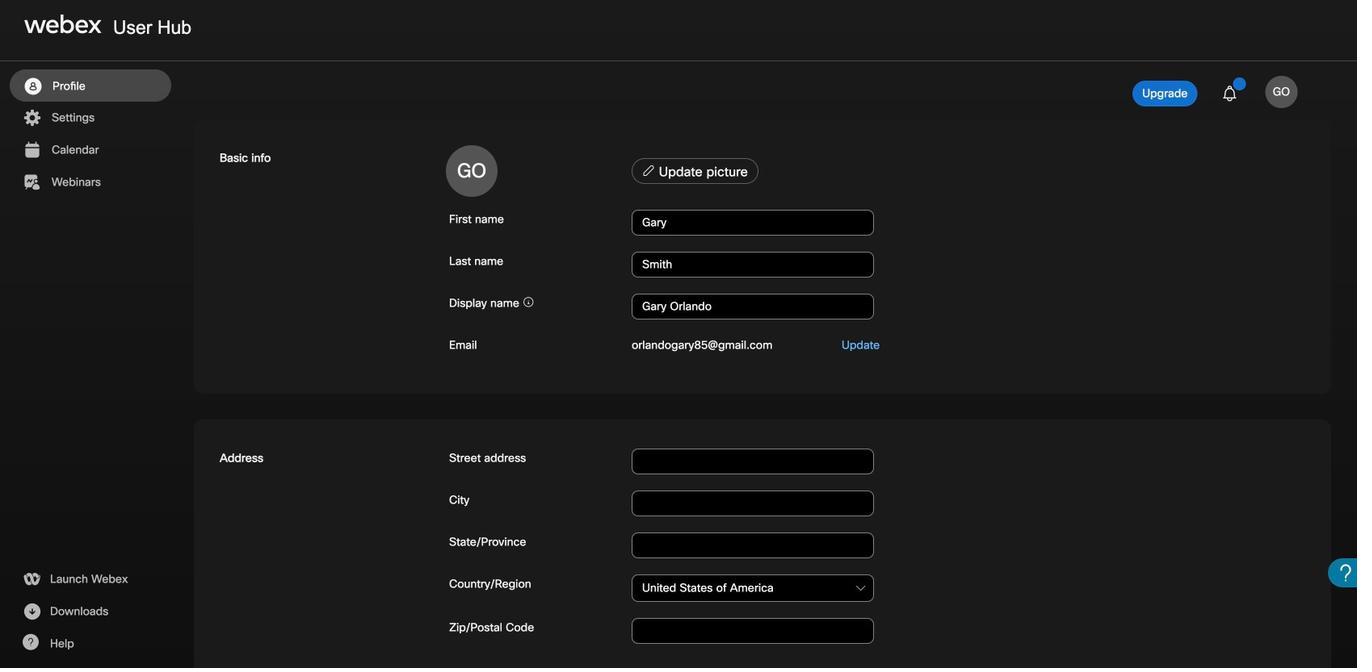 Task type: locate. For each thing, give the bounding box(es) containing it.
change profile picture element
[[629, 158, 1306, 189]]

None text field
[[632, 294, 874, 320], [632, 449, 874, 475], [632, 491, 874, 517], [632, 575, 874, 603], [632, 294, 874, 320], [632, 449, 874, 475], [632, 491, 874, 517], [632, 575, 874, 603]]

None text field
[[632, 210, 874, 236], [632, 252, 874, 278], [632, 533, 874, 559], [632, 619, 874, 645], [632, 210, 874, 236], [632, 252, 874, 278], [632, 533, 874, 559], [632, 619, 874, 645]]

mds edit_bold image
[[642, 164, 655, 177]]

ng help active image
[[22, 635, 39, 651]]

mds webex helix filled image
[[22, 570, 41, 590]]

cisco webex image
[[24, 15, 102, 34]]

mds content download_filled image
[[22, 603, 42, 622]]



Task type: describe. For each thing, give the bounding box(es) containing it.
mds webinar_filled image
[[22, 173, 42, 192]]

mds people circle_filled image
[[23, 77, 43, 96]]

mds meetings_filled image
[[22, 141, 42, 160]]

mds settings_filled image
[[22, 108, 42, 128]]



Task type: vqa. For each thing, say whether or not it's contained in the screenshot.
ng help active image
yes



